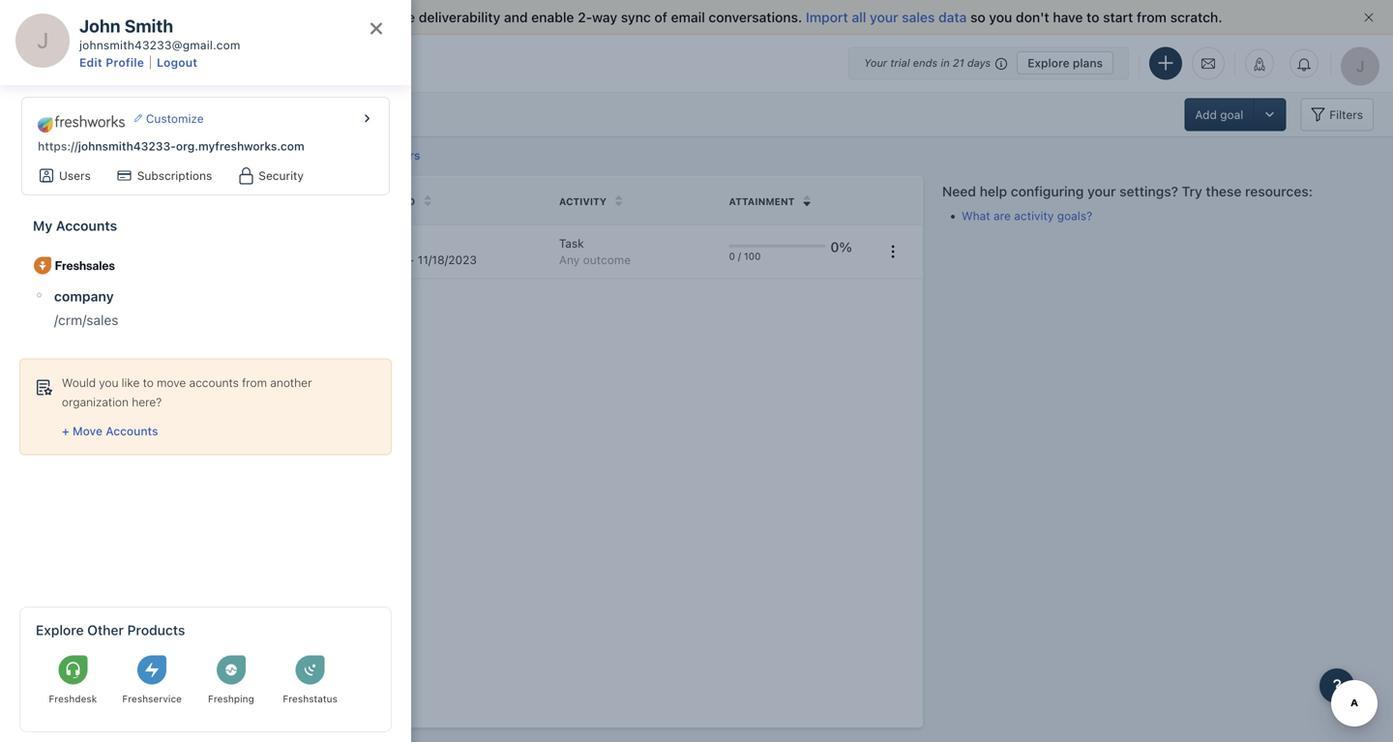 Task type: describe. For each thing, give the bounding box(es) containing it.
goal
[[347, 196, 375, 207]]

0 vertical spatial all
[[852, 9, 866, 25]]

0 vertical spatial your
[[870, 9, 898, 25]]

1 horizontal spatial to
[[347, 9, 360, 25]]

are
[[994, 209, 1011, 222]]

activity
[[559, 196, 607, 207]]

activity
[[1014, 209, 1054, 222]]

1 vertical spatial accounts
[[106, 424, 158, 438]]

freshworks switcher image
[[21, 712, 41, 732]]

/crm/sales link
[[54, 312, 372, 328]]

edit
[[79, 56, 102, 69]]

+
[[62, 424, 69, 438]]

data
[[938, 9, 967, 25]]

deliverability
[[419, 9, 500, 25]]

accounts
[[189, 376, 239, 389]]

freshworks logo image
[[38, 115, 125, 132]]

0 vertical spatial accounts
[[56, 218, 117, 234]]

subscriptions link
[[137, 167, 212, 184]]

freshdesk
[[49, 693, 97, 704]]

need
[[942, 183, 976, 199]]

other
[[87, 622, 124, 638]]

from inside would you like to move accounts from another organization here?
[[242, 376, 267, 389]]

analytics element
[[0, 310, 62, 352]]

johnsmith43233@gmail.com
[[79, 38, 240, 52]]

attainment
[[729, 196, 795, 207]]

11/12/2023
[[347, 253, 406, 267]]

goal inside button
[[1220, 108, 1243, 121]]

Search your CRM... text field
[[85, 47, 279, 80]]

2 horizontal spatial to
[[1087, 9, 1099, 25]]

need help configuring your settings? try these resources: what are activity goals?
[[942, 183, 1313, 222]]

sync
[[621, 9, 651, 25]]

these
[[1206, 183, 1242, 199]]

teams
[[153, 196, 188, 207]]

expand image
[[358, 115, 376, 122]]

my for my accounts
[[33, 218, 53, 234]]

goal period
[[347, 196, 415, 207]]

0 horizontal spatial all
[[230, 148, 243, 162]]

way
[[592, 9, 617, 25]]

configuring
[[1011, 183, 1084, 199]]

any
[[559, 253, 580, 267]]

to inside would you like to move accounts from another organization here?
[[143, 376, 154, 389]]

filters
[[1329, 108, 1363, 121]]

0 horizontal spatial of
[[168, 302, 179, 316]]

users for users and teams
[[92, 196, 126, 207]]

what are activity goals? link
[[962, 209, 1092, 222]]

0 horizontal spatial -
[[150, 302, 156, 316]]

periods
[[273, 148, 316, 162]]

security link
[[259, 167, 304, 184]]

to improve deliverability and enable 2-way sync of email conversations. import all your sales data so you don't have to start from scratch.
[[347, 9, 1222, 25]]

4
[[344, 148, 352, 162]]

2 vertical spatial and
[[128, 196, 150, 207]]

users list item
[[28, 163, 102, 188]]

scratch.
[[1170, 9, 1222, 25]]

explore plans
[[1028, 56, 1103, 70]]

0 for 0 / 100
[[729, 251, 735, 262]]

showing for showing 1 - 1 of 1
[[92, 302, 138, 316]]

would you like to move accounts from another organization here?
[[62, 376, 312, 409]]

what
[[962, 209, 990, 222]]

john smith johnsmith43233@gmail.com
[[79, 15, 240, 52]]

users and teams
[[92, 196, 188, 207]]

move
[[72, 424, 103, 438]]

in
[[941, 57, 950, 69]]

1 horizontal spatial from
[[1137, 9, 1167, 25]]

freshping
[[208, 693, 254, 704]]

so
[[970, 9, 986, 25]]

goals?
[[1057, 209, 1092, 222]]

add goal
[[1195, 108, 1243, 121]]

security
[[259, 169, 304, 182]]

https:// johnsmith43233-org.myfreshworks.com
[[38, 139, 304, 153]]

company /crm/sales
[[54, 288, 118, 328]]

add goal button
[[1184, 98, 1253, 131]]

dialog containing john
[[0, 0, 411, 742]]

here?
[[132, 395, 162, 409]]

/crm/sales
[[54, 312, 118, 328]]

%
[[839, 239, 852, 255]]

type,
[[197, 148, 227, 162]]

enable
[[531, 9, 574, 25]]

1 horizontal spatial -
[[409, 253, 414, 267]]

0 %
[[831, 239, 852, 255]]

0 horizontal spatial goal
[[170, 148, 194, 162]]

your
[[864, 57, 887, 69]]

freshdesk button
[[36, 646, 110, 716]]



Task type: locate. For each thing, give the bounding box(es) containing it.
of right sync
[[654, 9, 667, 25]]

subscriptions
[[137, 169, 212, 182]]

organization
[[62, 395, 129, 409]]

1 vertical spatial and
[[319, 148, 341, 162]]

like
[[122, 376, 140, 389]]

0 horizontal spatial 0
[[729, 251, 735, 262]]

user
[[142, 148, 167, 162]]

users inside list item
[[59, 169, 91, 182]]

0 vertical spatial explore
[[1028, 56, 1070, 70]]

1 horizontal spatial explore
[[1028, 56, 1070, 70]]

users down the "https://"
[[59, 169, 91, 182]]

org.myfreshworks.com
[[176, 139, 304, 153]]

showing
[[72, 148, 119, 162], [92, 302, 138, 316]]

email
[[671, 9, 705, 25]]

1 vertical spatial you
[[99, 376, 118, 389]]

)
[[201, 105, 206, 121]]

freshstatus button
[[273, 646, 347, 716]]

email image
[[1202, 55, 1215, 71]]

and
[[504, 9, 528, 25], [319, 148, 341, 162], [128, 196, 150, 207]]

explore plans link
[[1017, 51, 1114, 74]]

import
[[806, 9, 848, 25]]

resources:
[[1245, 183, 1313, 199]]

0 vertical spatial showing
[[72, 148, 119, 162]]

my left goals
[[127, 105, 146, 121]]

you
[[989, 9, 1012, 25], [99, 376, 118, 389]]

1 vertical spatial users
[[92, 196, 126, 207]]

ends
[[913, 57, 938, 69]]

you left the like
[[99, 376, 118, 389]]

freshservice button
[[115, 646, 189, 716]]

freshping button
[[194, 646, 268, 716]]

+ move accounts
[[62, 424, 158, 438]]

100
[[744, 251, 761, 262]]

close button image
[[371, 23, 382, 34]]

2 horizontal spatial goal
[[1220, 108, 1243, 121]]

security list item
[[228, 163, 315, 188]]

company
[[54, 288, 114, 304]]

have
[[1053, 9, 1083, 25]]

from
[[1137, 9, 1167, 25], [242, 376, 267, 389]]

explore left other
[[36, 622, 84, 638]]

0 horizontal spatial you
[[99, 376, 118, 389]]

(
[[189, 105, 194, 121]]

0 horizontal spatial to
[[143, 376, 154, 389]]

-
[[409, 253, 414, 267], [150, 302, 156, 316]]

and left enable
[[504, 9, 528, 25]]

1 horizontal spatial 0
[[831, 239, 839, 255]]

accounts down users 'link'
[[56, 218, 117, 234]]

your trial ends in 21 days
[[864, 57, 991, 69]]

showing 1 - 1 of 1
[[92, 302, 187, 316]]

freshstatus
[[283, 693, 338, 704]]

0 vertical spatial my
[[127, 105, 146, 121]]

conversations.
[[709, 9, 802, 25]]

/
[[738, 251, 741, 262]]

- right 'company /crm/sales'
[[150, 302, 156, 316]]

customize
[[146, 112, 204, 125]]

all right import
[[852, 9, 866, 25]]

and left 'teams' at the top left of page
[[128, 196, 150, 207]]

showing up users 'link'
[[72, 148, 119, 162]]

subscriptions list item
[[106, 163, 224, 188]]

john
[[79, 15, 120, 36]]

https://
[[38, 139, 78, 153]]

would
[[62, 376, 96, 389]]

your
[[870, 9, 898, 25], [1087, 183, 1116, 199]]

close image
[[1364, 13, 1374, 22]]

goal
[[1220, 108, 1243, 121], [170, 148, 194, 162], [246, 148, 270, 162]]

list containing users
[[26, 156, 385, 220]]

showing for user goal type, all goal periods and 4 more filters
[[72, 148, 420, 162]]

explore
[[1028, 56, 1070, 70], [36, 622, 84, 638]]

another
[[270, 376, 312, 389]]

1
[[194, 105, 201, 121], [142, 302, 147, 316], [159, 302, 165, 316], [182, 302, 187, 316]]

1 horizontal spatial users
[[92, 196, 126, 207]]

1 horizontal spatial your
[[1087, 183, 1116, 199]]

trial
[[890, 57, 910, 69]]

user goal type, all goal periods and 4 more filters link
[[142, 148, 420, 162]]

johnsmith43233-
[[78, 139, 176, 153]]

0 / 100
[[729, 251, 761, 262]]

accounts down here?
[[106, 424, 158, 438]]

filters
[[387, 148, 420, 162]]

0 horizontal spatial explore
[[36, 622, 84, 638]]

period
[[377, 196, 415, 207]]

1 vertical spatial -
[[150, 302, 156, 316]]

0 horizontal spatial and
[[128, 196, 150, 207]]

users for users
[[59, 169, 91, 182]]

1 vertical spatial all
[[230, 148, 243, 162]]

showing up the like
[[92, 302, 138, 316]]

to left the start
[[1087, 9, 1099, 25]]

all right type,
[[230, 148, 243, 162]]

0 horizontal spatial users
[[59, 169, 91, 182]]

1 horizontal spatial you
[[989, 9, 1012, 25]]

logout link
[[151, 56, 203, 69]]

users
[[59, 169, 91, 182], [92, 196, 126, 207]]

to left close button icon
[[347, 9, 360, 25]]

goal up "subscriptions"
[[170, 148, 194, 162]]

and left 4
[[319, 148, 341, 162]]

days
[[967, 57, 991, 69]]

0 horizontal spatial my
[[33, 218, 53, 234]]

- right 11/12/2023
[[409, 253, 414, 267]]

sales
[[902, 9, 935, 25]]

0 for 0 %
[[831, 239, 839, 255]]

explore left plans
[[1028, 56, 1070, 70]]

move
[[157, 376, 186, 389]]

0 vertical spatial and
[[504, 9, 528, 25]]

smith
[[124, 15, 173, 36]]

0
[[831, 239, 839, 255], [729, 251, 735, 262]]

your up goals? at the top right of the page
[[1087, 183, 1116, 199]]

dialog
[[0, 0, 411, 742]]

users link
[[59, 167, 91, 184]]

you right so
[[989, 9, 1012, 25]]

11/12/2023 - 11/18/2023
[[347, 253, 477, 267]]

1 vertical spatial of
[[168, 302, 179, 316]]

1 vertical spatial showing
[[92, 302, 138, 316]]

1 vertical spatial from
[[242, 376, 267, 389]]

of up move
[[168, 302, 179, 316]]

my accounts
[[33, 218, 117, 234]]

0 vertical spatial -
[[409, 253, 414, 267]]

my for my goals ( 1 )
[[127, 105, 146, 121]]

1 horizontal spatial all
[[852, 9, 866, 25]]

1 horizontal spatial and
[[319, 148, 341, 162]]

1 vertical spatial your
[[1087, 183, 1116, 199]]

goal up security list item
[[246, 148, 270, 162]]

try
[[1182, 183, 1202, 199]]

from left 'another'
[[242, 376, 267, 389]]

edit profile
[[79, 56, 144, 69]]

0 vertical spatial from
[[1137, 9, 1167, 25]]

start
[[1103, 9, 1133, 25]]

1 horizontal spatial of
[[654, 9, 667, 25]]

your inside need help configuring your settings? try these resources: what are activity goals?
[[1087, 183, 1116, 199]]

edit profile link
[[79, 56, 151, 69]]

add
[[1195, 108, 1217, 121]]

of
[[654, 9, 667, 25], [168, 302, 179, 316]]

0 vertical spatial you
[[989, 9, 1012, 25]]

0 vertical spatial users
[[59, 169, 91, 182]]

showing for showing for user goal type, all goal periods and 4 more filters
[[72, 148, 119, 162]]

your left sales
[[870, 9, 898, 25]]

list
[[26, 156, 385, 220]]

filters button
[[1300, 98, 1374, 131]]

phone element
[[12, 659, 50, 698]]

explore inside explore plans 'link'
[[1028, 56, 1070, 70]]

goal right the add
[[1220, 108, 1243, 121]]

explore for explore plans
[[1028, 56, 1070, 70]]

0 vertical spatial of
[[654, 9, 667, 25]]

plans
[[1073, 56, 1103, 70]]

you inside would you like to move accounts from another organization here?
[[99, 376, 118, 389]]

help
[[980, 183, 1007, 199]]

import all your sales data link
[[806, 9, 970, 25]]

settings?
[[1120, 183, 1178, 199]]

0 right 100
[[831, 239, 839, 255]]

1 vertical spatial explore
[[36, 622, 84, 638]]

explore for explore other products
[[36, 622, 84, 638]]

company link
[[54, 288, 372, 304]]

users up my accounts
[[92, 196, 126, 207]]

to right the like
[[143, 376, 154, 389]]

explore other products
[[36, 622, 185, 638]]

2 horizontal spatial and
[[504, 9, 528, 25]]

task any outcome
[[559, 237, 631, 267]]

from right the start
[[1137, 9, 1167, 25]]

logout
[[157, 56, 198, 69]]

1 vertical spatial my
[[33, 218, 53, 234]]

0 left /
[[729, 251, 735, 262]]

goals
[[150, 105, 184, 121]]

1 horizontal spatial my
[[127, 105, 146, 121]]

21
[[953, 57, 964, 69]]

freshservice
[[122, 693, 182, 704]]

0 horizontal spatial your
[[870, 9, 898, 25]]

my down users list item
[[33, 218, 53, 234]]

1 horizontal spatial goal
[[246, 148, 270, 162]]

0 horizontal spatial from
[[242, 376, 267, 389]]

improve
[[364, 9, 415, 25]]



Task type: vqa. For each thing, say whether or not it's contained in the screenshot.
Close image
yes



